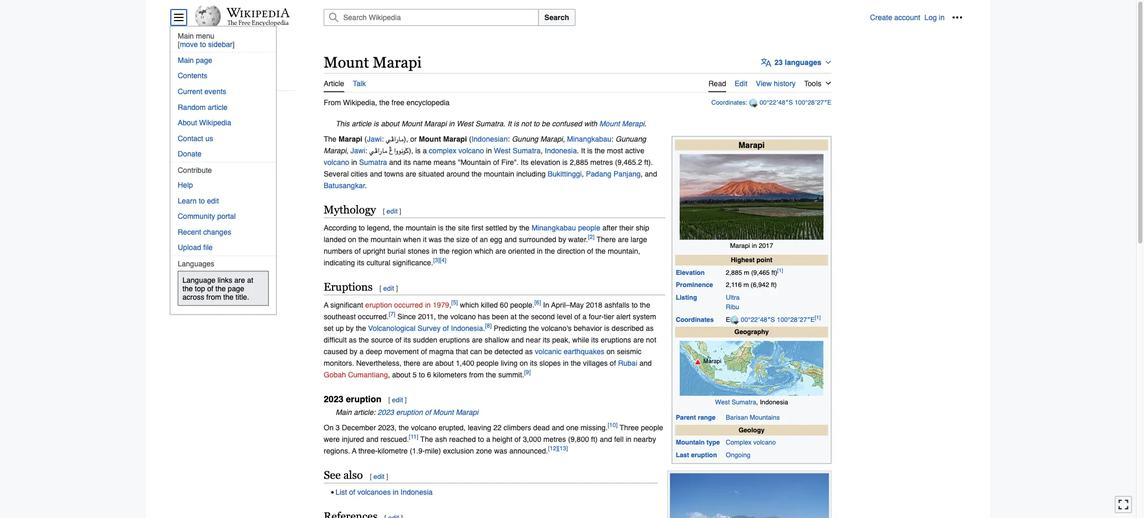 Task type: locate. For each thing, give the bounding box(es) containing it.
[1]
[[777, 268, 783, 274], [815, 315, 821, 321]]

1 vertical spatial see
[[324, 469, 341, 482]]

1 vertical spatial coordinates link
[[676, 316, 714, 323]]

is up name
[[415, 146, 421, 155]]

minangkabau
[[567, 135, 611, 143], [532, 223, 576, 232]]

2 vertical spatial mountain
[[371, 235, 401, 244]]

title.
[[236, 293, 249, 301]]

0 horizontal spatial see
[[185, 153, 198, 161]]

oriented
[[508, 247, 535, 255]]

1 horizontal spatial at
[[510, 312, 517, 321]]

panjang
[[614, 170, 641, 178]]

to inside the in april–may 2018 ashfalls to the southeast occurred.
[[632, 301, 638, 309]]

its up [9] link
[[530, 359, 537, 367]]

about inside rubai and gobah cumantiang , about 5 to 6 kilometers from the summit. [9]
[[392, 370, 411, 379]]

this
[[336, 119, 350, 128]]

mythology up according
[[324, 203, 376, 216]]

living
[[501, 359, 518, 367]]

2018
[[586, 301, 602, 309]]

and right egg
[[504, 235, 517, 244]]

about down from wikipedia, the free encyclopedia
[[381, 119, 399, 128]]

[ edit ] up the volcanoes at the left bottom of page
[[370, 473, 388, 481]]

[ edit ] up main article: 2023 eruption of mount marapi at the left
[[388, 396, 407, 404]]

it inside , jawi : ڬونوواڠ ماراڤي), is a complex volcano in west sumatra , indonesia . it is the most active volcano in sumatra
[[581, 146, 585, 155]]

1 horizontal spatial people
[[578, 223, 600, 232]]

the inside rubai and gobah cumantiang , about 5 to 6 kilometers from the summit. [9]
[[486, 370, 496, 379]]

the inside and its name means "mountain of fire". its elevation is 2,885 metres (9,465.2 ft). several cities and towns are situated around the mountain including
[[471, 170, 482, 178]]

eruption up [11]
[[396, 408, 423, 417]]

0 horizontal spatial jawi link
[[350, 146, 365, 155]]

about down magma
[[435, 359, 454, 367]]

1 horizontal spatial west
[[494, 146, 511, 155]]

marapi up free
[[373, 53, 422, 71]]

0 vertical spatial [1]
[[777, 268, 783, 274]]

list of volcanoes in indonesia link
[[336, 488, 433, 497]]

. inside bukittinggi , padang panjang , and batusangkar .
[[365, 181, 367, 190]]

about inside on seismic monitors. nevertheless, there are about 1,400 people living on its slopes in the villages of
[[435, 359, 454, 367]]

it right sumatra.
[[507, 119, 512, 128]]

mount marapi main content
[[319, 48, 963, 518]]

1 vertical spatial it
[[581, 146, 585, 155]]

mount right "with"
[[599, 119, 620, 128]]

0 vertical spatial links
[[214, 182, 229, 191]]

1 vertical spatial from
[[469, 370, 484, 379]]

been
[[492, 312, 508, 321]]

0 vertical spatial 00°22′48″s
[[760, 99, 793, 106]]

people inside on seismic monitors. nevertheless, there are about 1,400 people living on its slopes in the villages of
[[476, 359, 499, 367]]

2023 up 2023,
[[378, 408, 394, 417]]

1 vertical spatial sumatra
[[359, 158, 387, 166]]

or
[[410, 135, 417, 143]]

links right language on the bottom of the page
[[217, 276, 232, 284]]

its inside on seismic monitors. nevertheless, there are about 1,400 people living on its slopes in the villages of
[[530, 359, 537, 367]]

the down there at the top right
[[595, 247, 606, 255]]

1 horizontal spatial [1] link
[[815, 315, 821, 321]]

] for mythology
[[399, 207, 401, 215]]

0 horizontal spatial it
[[507, 119, 512, 128]]

was inside the ash reached to a height of 3,000 metres (9,800 ft) and fell in nearby regions. a three-kilometre (1.9-mile) exclusion zone was announced.
[[494, 447, 507, 455]]

1 horizontal spatial as
[[525, 347, 533, 356]]

legend,
[[367, 223, 391, 232]]

[ edit ] for 2023 eruption
[[388, 396, 407, 404]]

from
[[206, 293, 221, 301], [469, 370, 484, 379]]

eruptions up that
[[439, 336, 470, 344]]

1 vertical spatial the
[[420, 435, 433, 444]]

00°22′48″s 100°28′27″e up geography
[[741, 316, 815, 323]]

, inside a significant eruption occurred in 1979 , [5] which killed 60 people. [6]
[[449, 301, 451, 309]]

( up complex volcano link
[[469, 135, 472, 143]]

marapi is located in indonesia image
[[680, 341, 824, 396]]

1,400
[[456, 359, 474, 367]]

which
[[474, 247, 493, 255], [460, 301, 479, 309]]

show location on an interactive map image
[[730, 316, 741, 325]]

[10] link
[[608, 422, 618, 429]]

size
[[456, 235, 469, 244]]

page inside language links are at the top of the page across from the title.
[[228, 284, 244, 293]]

] up list of volcanoes in indonesia at the left bottom of page
[[386, 473, 388, 481]]

and down predicting
[[511, 336, 524, 344]]

1 horizontal spatial see also
[[324, 469, 363, 482]]

0 horizontal spatial page
[[196, 56, 212, 64]]

in up cities at the top left
[[351, 158, 357, 166]]

0 vertical spatial west
[[457, 119, 473, 128]]

coordinates link down listing link
[[676, 316, 714, 323]]

[11]
[[409, 434, 418, 441]]

1 horizontal spatial metres
[[590, 158, 613, 166]]

main up move
[[178, 32, 194, 40]]

[ edit ] up 'legend,'
[[383, 207, 401, 215]]

ribu link
[[726, 303, 739, 311]]

2 horizontal spatial mountain
[[484, 170, 514, 178]]

0 vertical spatial coordinates
[[711, 99, 746, 106]]

2 horizontal spatial 2023
[[378, 408, 394, 417]]

[ for eruptions
[[380, 285, 381, 292]]

0 horizontal spatial be
[[484, 347, 492, 356]]

are inside language links are at the top of the page across from the title.
[[234, 276, 245, 284]]

edit for eruptions
[[383, 285, 394, 292]]

a left deep
[[360, 347, 364, 356]]

december
[[342, 423, 376, 432]]

volcano down the marapi ( jawi : ماراڤي), or mount marapi ( indonesian : gunung marapi , minangkabau :
[[459, 146, 484, 155]]

from inside rubai and gobah cumantiang , about 5 to 6 kilometers from the summit. [9]
[[469, 370, 484, 379]]

[ for 2023 eruption
[[388, 396, 390, 404]]

language progressive image
[[761, 57, 771, 68]]

1 vertical spatial [1]
[[815, 315, 821, 321]]

links for language
[[217, 276, 232, 284]]

main for main page
[[178, 56, 194, 64]]

southeast
[[324, 312, 356, 321]]

1 vertical spatial a
[[352, 447, 356, 455]]

fell
[[614, 435, 624, 444]]

1 horizontal spatial also
[[343, 469, 363, 482]]

numbers
[[324, 247, 353, 255]]

volcano
[[459, 146, 484, 155], [324, 158, 349, 166], [450, 312, 476, 321], [411, 423, 436, 432], [753, 439, 776, 446]]

coordinates for coordinates
[[676, 316, 714, 323]]

people up nearby
[[641, 423, 663, 432]]

1 horizontal spatial eruptions
[[324, 281, 373, 293]]

account
[[894, 13, 920, 22]]

in right log
[[939, 13, 945, 22]]

2023 eruption up article:
[[324, 394, 381, 404]]

1 vertical spatial ماراڤي),
[[369, 146, 413, 155]]

and inside the ash reached to a height of 3,000 metres (9,800 ft) and fell in nearby regions. a three-kilometre (1.9-mile) exclusion zone was announced.
[[600, 435, 612, 444]]

2 note from the top
[[324, 407, 831, 418]]

0 horizontal spatial west
[[457, 119, 473, 128]]

the up 'system'
[[640, 301, 650, 309]]

[7] link
[[389, 311, 395, 318]]

1 vertical spatial on
[[607, 347, 615, 356]]

about wikipedia link
[[170, 115, 276, 130]]

and up towns
[[389, 158, 402, 166]]

00°22′48″s for show location on an interactive map image
[[760, 99, 793, 106]]

1 vertical spatial was
[[494, 447, 507, 455]]

0 vertical spatial be
[[542, 119, 550, 128]]

to inside the ash reached to a height of 3,000 metres (9,800 ft) and fell in nearby regions. a three-kilometre (1.9-mile) exclusion zone was announced.
[[478, 435, 484, 444]]

and left one
[[552, 423, 564, 432]]

list
[[336, 488, 347, 497]]

detected
[[495, 347, 523, 356]]

and down (9,465.2 ft).
[[645, 170, 657, 178]]

are down egg
[[495, 247, 506, 255]]

by inside predicting the volcano's behavior is described as difficult as the source of its sudden eruptions are shallow and near its peak, while its eruptions are not caused by a deep movement of magma that can be detected as
[[350, 347, 357, 356]]

community portal link
[[170, 209, 276, 224]]

mountain inside and its name means "mountain of fire". its elevation is 2,885 metres (9,465.2 ft). several cities and towns are situated around the mountain including
[[484, 170, 514, 178]]

in inside a significant eruption occurred in 1979 , [5] which killed 60 people. [6]
[[425, 301, 431, 309]]

is down minangkabau link
[[587, 146, 593, 155]]

parent range
[[676, 414, 716, 422]]

volcano down [5] at left bottom
[[450, 312, 476, 321]]

1 eruptions from the left
[[439, 336, 470, 344]]

regions.
[[324, 447, 350, 455]]

the marapi ( jawi : ماراڤي), or mount marapi ( indonesian : gunung marapi , minangkabau :
[[324, 135, 616, 143]]

page right top on the left bottom of page
[[228, 284, 244, 293]]

of inside on seismic monitors. nevertheless, there are about 1,400 people living on its slopes in the villages of
[[610, 359, 616, 367]]

the up near
[[529, 324, 539, 332]]

was
[[429, 235, 442, 244], [494, 447, 507, 455]]

was inside after their ship landed on the mountain when it was the size of an egg and surrounded by water.
[[429, 235, 442, 244]]

[ up the volcanoes at the left bottom of page
[[370, 473, 372, 481]]

shallow
[[485, 336, 509, 344]]

barisan mountains link
[[726, 414, 780, 422]]

0 vertical spatial not
[[521, 119, 531, 128]]

] down towns
[[399, 207, 401, 215]]

0 horizontal spatial jawi
[[350, 146, 365, 155]]

described
[[612, 324, 644, 332]]

0 vertical spatial article
[[208, 103, 228, 111]]

on down according
[[348, 235, 356, 244]]

2 vertical spatial west
[[715, 398, 730, 406]]

sumatra up barisan
[[732, 398, 756, 406]]

mountain up it
[[406, 223, 436, 232]]

with
[[584, 119, 597, 128]]

rubai
[[618, 359, 637, 367]]

00°22′48″s 100°28′27″e for show location on an interactive map icon
[[741, 316, 815, 323]]

note
[[324, 118, 831, 129], [324, 407, 831, 418]]

[13]
[[558, 446, 568, 452]]

1 vertical spatial note
[[324, 407, 831, 418]]

a inside , jawi : ڬونوواڠ ماراڤي), is a complex volcano in west sumatra , indonesia . it is the most active volcano in sumatra
[[423, 146, 427, 155]]

mythology up 'about wikipedia'
[[185, 108, 219, 117]]

contact us
[[178, 134, 213, 143]]

help
[[178, 181, 193, 189]]

around
[[446, 170, 469, 178]]

mount marapi element
[[324, 92, 831, 518]]

article inside mount marapi 'element'
[[352, 119, 371, 128]]

from down 1,400
[[469, 370, 484, 379]]

marapi image
[[694, 358, 702, 365]]

0 horizontal spatial not
[[521, 119, 531, 128]]

in inside on seismic monitors. nevertheless, there are about 1,400 people living on its slopes in the villages of
[[563, 359, 569, 367]]

1 vertical spatial coordinates
[[676, 316, 714, 323]]

west up the marapi ( jawi : ماراڤي), or mount marapi ( indonesian : gunung marapi , minangkabau :
[[457, 119, 473, 128]]

the inside on seismic monitors. nevertheless, there are about 1,400 people living on its slopes in the villages of
[[571, 359, 581, 367]]

is up bukittinggi link
[[562, 158, 568, 166]]

to right 5
[[419, 370, 425, 379]]

0 vertical spatial from
[[206, 293, 221, 301]]

create account log in
[[870, 13, 945, 22]]

random article link
[[170, 100, 276, 114]]

1 horizontal spatial it
[[581, 146, 585, 155]]

west sumatra link up fire".
[[494, 146, 541, 155]]

ribu
[[726, 303, 739, 311]]

alert
[[616, 312, 631, 321]]

mount up talk 'link'
[[324, 53, 369, 71]]

1 note from the top
[[324, 118, 831, 129]]

. up 2,885
[[577, 146, 579, 155]]

the inside the ash reached to a height of 3,000 metres (9,800 ft) and fell in nearby regions. a three-kilometre (1.9-mile) exclusion zone was announced.
[[420, 435, 433, 444]]

and inside predicting the volcano's behavior is described as difficult as the source of its sudden eruptions are shallow and near its peak, while its eruptions are not caused by a deep movement of magma that can be detected as
[[511, 336, 524, 344]]

its inside there are large numbers of upright burial stones in the region which are oriented in the direction of the mountain, indicating its cultural significance.
[[357, 258, 364, 267]]

[7]
[[389, 311, 395, 318]]

1 vertical spatial eruptions
[[324, 281, 373, 293]]

[2] link
[[588, 234, 595, 241]]

0 vertical spatial minangkabau
[[567, 135, 611, 143]]

00°22′48″s 100°28′27″e for show location on an interactive map image
[[760, 99, 831, 106]]

see up list
[[324, 469, 341, 482]]

metres up [12] link
[[543, 435, 566, 444]]

a inside predicting the volcano's behavior is described as difficult as the source of its sudden eruptions are shallow and near its peak, while its eruptions are not caused by a deep movement of magma that can be detected as
[[360, 347, 364, 356]]

learn to edit link
[[170, 193, 276, 208]]

from inside language links are at the top of the page across from the title.
[[206, 293, 221, 301]]

2023 inside note
[[378, 408, 394, 417]]

search
[[544, 13, 569, 22]]

eruptions
[[439, 336, 470, 344], [601, 336, 631, 344]]

1 horizontal spatial west sumatra link
[[715, 398, 756, 406]]

0 vertical spatial eruptions
[[185, 123, 216, 132]]

show location on an interactive map image
[[749, 99, 760, 108]]

[ for see also
[[370, 473, 372, 481]]

cumantiang
[[348, 370, 388, 379]]

are up 6
[[422, 359, 433, 367]]

2 ( from the left
[[469, 135, 472, 143]]

0 horizontal spatial mythology
[[185, 108, 219, 117]]

edit up main article: 2023 eruption of mount marapi at the left
[[392, 396, 403, 404]]

0 horizontal spatial 2023 eruption
[[189, 138, 235, 146]]

jawi inside , jawi : ڬونوواڠ ماراڤي), is a complex volcano in west sumatra , indonesia . it is the most active volcano in sumatra
[[350, 146, 365, 155]]

the for ash
[[420, 435, 433, 444]]

from for kilometers
[[469, 370, 484, 379]]

1 vertical spatial 00°22′48″s 100°28′27″e
[[741, 316, 815, 323]]

region
[[452, 247, 472, 255]]

be
[[542, 119, 550, 128], [484, 347, 492, 356]]

in up the 2011,
[[425, 301, 431, 309]]

also inside mount marapi 'element'
[[343, 469, 363, 482]]

0 horizontal spatial from
[[206, 293, 221, 301]]

active
[[625, 146, 644, 155]]

1 horizontal spatial jawi
[[367, 135, 382, 143]]

: inside , jawi : ڬونوواڠ ماراڤي), is a complex volcano in west sumatra , indonesia . it is the most active volcano in sumatra
[[365, 146, 367, 155]]

the for marapi
[[324, 135, 336, 143]]

1 vertical spatial 100°28′27″e
[[777, 316, 815, 323]]

contact
[[178, 134, 203, 143]]

2 horizontal spatial sumatra
[[732, 398, 756, 406]]

marapi up volcano "link"
[[324, 146, 346, 155]]

indonesia up elevation
[[545, 146, 577, 155]]

1 horizontal spatial the
[[420, 435, 433, 444]]

edit up the volcanoes at the left bottom of page
[[373, 473, 385, 481]]

main down move
[[178, 56, 194, 64]]

at up title.
[[247, 276, 253, 284]]

west up barisan
[[715, 398, 730, 406]]

merapi
[[622, 119, 645, 128]]

[1] link
[[777, 268, 783, 274], [815, 315, 821, 321]]

edit for see also
[[373, 473, 385, 481]]

a down injured
[[352, 447, 356, 455]]

2 horizontal spatial people
[[641, 423, 663, 432]]

volcanological
[[368, 324, 416, 332]]

main up 3 at bottom
[[336, 408, 352, 417]]

1979
[[433, 301, 449, 309]]

(
[[364, 135, 367, 143], [469, 135, 472, 143]]

[8] link
[[485, 323, 492, 329]]

0 vertical spatial 100°28′27″e
[[795, 99, 831, 106]]

language links are at the top of the page across from the title.
[[182, 276, 253, 301]]

edit link up main article: 2023 eruption of mount marapi at the left
[[392, 396, 403, 404]]

0 vertical spatial 2023 eruption
[[189, 138, 235, 146]]

from for across
[[206, 293, 221, 301]]

6
[[427, 370, 431, 379]]

1 vertical spatial page
[[228, 284, 244, 293]]

(6,942 ft)
[[751, 281, 777, 289]]

1 horizontal spatial was
[[494, 447, 507, 455]]

2 vertical spatial sumatra
[[732, 398, 756, 406]]

[8]
[[485, 323, 492, 329]]

eruption up article:
[[346, 394, 381, 404]]

1 horizontal spatial mythology
[[324, 203, 376, 216]]

mountain type link
[[676, 439, 720, 446]]

by inside since 2011, the volcano has been at the second level of a four-tier alert system set up by the
[[346, 324, 354, 332]]

rubai and gobah cumantiang , about 5 to 6 kilometers from the summit. [9]
[[324, 359, 652, 379]]

a inside the ash reached to a height of 3,000 metres (9,800 ft) and fell in nearby regions. a three-kilometre (1.9-mile) exclusion zone was announced.
[[486, 435, 490, 444]]

are
[[406, 170, 416, 178], [618, 235, 629, 244], [495, 247, 506, 255], [234, 276, 245, 284], [472, 336, 483, 344], [633, 336, 644, 344], [422, 359, 433, 367]]

summit.
[[498, 370, 524, 379]]

1 horizontal spatial [1]
[[815, 315, 821, 321]]

are down name
[[406, 170, 416, 178]]

personal tools navigation
[[870, 9, 966, 26]]

it up 2,885
[[581, 146, 585, 155]]

mount
[[324, 53, 369, 71], [401, 119, 422, 128], [599, 119, 620, 128], [419, 135, 441, 143], [433, 408, 454, 417]]

1 horizontal spatial not
[[646, 336, 656, 344]]

parent
[[676, 414, 696, 422]]

up
[[336, 324, 344, 332]]

a up southeast
[[324, 301, 328, 309]]

also up references
[[200, 153, 214, 161]]

by inside after their ship landed on the mountain when it was the size of an egg and surrounded by water.
[[558, 235, 566, 244]]

metres inside the ash reached to a height of 3,000 metres (9,800 ft) and fell in nearby regions. a three-kilometre (1.9-mile) exclusion zone was announced.
[[543, 435, 566, 444]]

coordinates
[[711, 99, 746, 106], [676, 316, 714, 323]]

] for see also
[[386, 473, 388, 481]]

0 vertical spatial a
[[324, 301, 328, 309]]

0 vertical spatial ماراڤي),
[[386, 135, 408, 143]]

its inside and its name means "mountain of fire". its elevation is 2,885 metres (9,465.2 ft). several cities and towns are situated around the mountain including
[[404, 158, 411, 166]]

in inside the ash reached to a height of 3,000 metres (9,800 ft) and fell in nearby regions. a three-kilometre (1.9-mile) exclusion zone was announced.
[[626, 435, 631, 444]]

coordinates for coordinates :
[[711, 99, 746, 106]]

mythology inside mount marapi 'element'
[[324, 203, 376, 216]]

0 vertical spatial mountain
[[484, 170, 514, 178]]

its up the volcanic
[[543, 336, 550, 344]]

about inside note
[[381, 119, 399, 128]]

1 horizontal spatial from
[[469, 370, 484, 379]]

page
[[196, 56, 212, 64], [228, 284, 244, 293]]

[2]
[[588, 234, 595, 241]]

the ash reached to a height of 3,000 metres (9,800 ft) and fell in nearby regions. a three-kilometre (1.9-mile) exclusion zone was announced.
[[324, 435, 656, 455]]

1 vertical spatial jawi
[[350, 146, 365, 155]]

sumatra up cities at the top left
[[359, 158, 387, 166]]

indonesia inside volcanological survey of indonesia . [8]
[[451, 324, 483, 332]]

(top) link
[[185, 90, 305, 105]]

2023 eruption inside 'link'
[[189, 138, 235, 146]]

0 vertical spatial coordinates link
[[711, 99, 746, 106]]

. inside , jawi : ڬونوواڠ ماراڤي), is a complex volcano in west sumatra , indonesia . it is the most active volcano in sumatra
[[577, 146, 579, 155]]

external
[[185, 182, 212, 191]]

[11] link
[[409, 434, 418, 441]]

0 vertical spatial which
[[474, 247, 493, 255]]

and left fell
[[600, 435, 612, 444]]

1 vertical spatial west
[[494, 146, 511, 155]]

the up the [11] link
[[399, 423, 409, 432]]

create
[[870, 13, 892, 22]]

volcano inside on 3 december 2023, the volcano erupted, leaving 22 climbers dead and one missing. [10]
[[411, 423, 436, 432]]

1 horizontal spatial a
[[352, 447, 356, 455]]

0 horizontal spatial on
[[348, 235, 356, 244]]

its left cultural
[[357, 258, 364, 267]]

to inside rubai and gobah cumantiang , about 5 to 6 kilometers from the summit. [9]
[[419, 370, 425, 379]]

1 vertical spatial mountain
[[406, 223, 436, 232]]

be right can
[[484, 347, 492, 356]]

main for main menu move to sidebar
[[178, 32, 194, 40]]

main for main article: 2023 eruption of mount marapi
[[336, 408, 352, 417]]

links inside language links are at the top of the page across from the title.
[[217, 276, 232, 284]]

mountain down fire".
[[484, 170, 514, 178]]

coordinates :
[[711, 99, 749, 106]]

which inside there are large numbers of upright burial stones in the region which are oriented in the direction of the mountain, indicating its cultural significance.
[[474, 247, 493, 255]]

is inside and its name means "mountain of fire". its elevation is 2,885 metres (9,465.2 ft). several cities and towns are situated around the mountain including
[[562, 158, 568, 166]]

1 vertical spatial metres
[[543, 435, 566, 444]]

in april–may 2018 ashfalls to the southeast occurred.
[[324, 301, 650, 321]]

0 horizontal spatial 2023
[[189, 138, 206, 146]]

to down the external
[[199, 196, 205, 205]]

menu image
[[173, 12, 184, 23]]

0 horizontal spatial [1]
[[777, 268, 783, 274]]

which inside a significant eruption occurred in 1979 , [5] which killed 60 people. [6]
[[460, 301, 479, 309]]

1 vertical spatial links
[[217, 276, 232, 284]]

0 horizontal spatial west sumatra link
[[494, 146, 541, 155]]

1 horizontal spatial 2023 eruption
[[324, 394, 381, 404]]

indonesia up mountains
[[760, 398, 788, 406]]

page down move to sidebar button
[[196, 56, 212, 64]]

see up contribute
[[185, 153, 198, 161]]

and inside bukittinggi , padang panjang , and batusangkar .
[[645, 170, 657, 178]]

to up 'system'
[[632, 301, 638, 309]]

main inside main menu move to sidebar
[[178, 32, 194, 40]]

ماراڤي), inside , jawi : ڬونوواڠ ماراڤي), is a complex volcano in west sumatra , indonesia . it is the most active volcano in sumatra
[[369, 146, 413, 155]]

name
[[413, 158, 432, 166]]

article for this
[[352, 119, 371, 128]]

1 vertical spatial which
[[460, 301, 479, 309]]

main inside mount marapi 'element'
[[336, 408, 352, 417]]

to left 'legend,'
[[359, 223, 365, 232]]

[1] inside 2,885 m (9,465 ft) [1]
[[777, 268, 783, 274]]

0 horizontal spatial article
[[208, 103, 228, 111]]

indonesia inside , jawi : ڬونوواڠ ماراڤي), is a complex volcano in west sumatra , indonesia . it is the most active volcano in sumatra
[[545, 146, 577, 155]]

are up 'mountain,'
[[618, 235, 629, 244]]

1 horizontal spatial jawi link
[[367, 135, 382, 143]]

0 vertical spatial at
[[247, 276, 253, 284]]

padang panjang link
[[586, 170, 641, 178]]

this article is about mount marapi in west sumatra. it is not to be confused with mount merapi .
[[336, 119, 647, 128]]

2023 down gobah
[[324, 394, 343, 404]]

second
[[531, 312, 555, 321]]

languages
[[785, 58, 821, 67]]

the down on seismic monitors. nevertheless, there are about 1,400 people living on its slopes in the villages of
[[486, 370, 496, 379]]

0 horizontal spatial eruptions
[[439, 336, 470, 344]]

0 vertical spatial metres
[[590, 158, 613, 166]]

are up title.
[[234, 276, 245, 284]]

main inside 'link'
[[178, 56, 194, 64]]

2023 eruption up donate link at the top left of the page
[[189, 138, 235, 146]]

as down 'system'
[[646, 324, 654, 332]]

top
[[195, 284, 205, 293]]

1 horizontal spatial page
[[228, 284, 244, 293]]

and right the rubai
[[639, 359, 652, 367]]

1 horizontal spatial see
[[324, 469, 341, 482]]

2 vertical spatial people
[[641, 423, 663, 432]]



Task type: describe. For each thing, give the bounding box(es) containing it.
at inside since 2011, the volcano has been at the second level of a four-tier alert system set up by the
[[510, 312, 517, 321]]

mountains
[[750, 414, 780, 422]]

volcano up several
[[324, 158, 349, 166]]

0 vertical spatial see also
[[185, 153, 214, 161]]

injured
[[342, 435, 364, 444]]

to inside main menu move to sidebar
[[200, 40, 206, 49]]

talk
[[353, 79, 366, 88]]

article for random
[[208, 103, 228, 111]]

1 ( from the left
[[364, 135, 367, 143]]

elevation
[[676, 269, 705, 276]]

be inside predicting the volcano's behavior is described as difficult as the source of its sudden eruptions are shallow and near its peak, while its eruptions are not caused by a deep movement of magma that can be detected as
[[484, 347, 492, 356]]

marapi up complex volcano link
[[443, 135, 467, 143]]

2 eruptions from the left
[[601, 336, 631, 344]]

egg
[[490, 235, 502, 244]]

external links
[[185, 182, 229, 191]]

and inside rubai and gobah cumantiang , about 5 to 6 kilometers from the summit. [9]
[[639, 359, 652, 367]]

1 horizontal spatial on
[[520, 359, 528, 367]]

volcano inside since 2011, the volcano has been at the second level of a four-tier alert system set up by the
[[450, 312, 476, 321]]

west inside , jawi : ڬونوواڠ ماراڤي), is a complex volcano in west sumatra , indonesia . it is the most active volcano in sumatra
[[494, 146, 511, 155]]

leaving
[[468, 423, 491, 432]]

barisan
[[726, 414, 748, 422]]

(top)
[[185, 94, 203, 102]]

and inside after their ship landed on the mountain when it was the size of an egg and surrounded by water.
[[504, 235, 517, 244]]

100°28′27″e for show location on an interactive map image
[[795, 99, 831, 106]]

upload file
[[178, 243, 213, 252]]

kilometre
[[378, 447, 408, 455]]

complex volcano
[[726, 439, 776, 446]]

0 vertical spatial jawi
[[367, 135, 382, 143]]

three-
[[358, 447, 378, 455]]

mount up erupted,
[[433, 408, 454, 417]]

(9,800 ft)
[[568, 435, 598, 444]]

the right top on the left bottom of page
[[215, 284, 226, 293]]

edit link for mythology
[[387, 207, 398, 215]]

and its name means "mountain of fire". its elevation is 2,885 metres (9,465.2 ft). several cities and towns are situated around the mountain including
[[324, 158, 653, 178]]

sumatra.
[[475, 119, 505, 128]]

in
[[543, 301, 549, 309]]

system
[[633, 312, 656, 321]]

reached
[[449, 435, 476, 444]]

complex volcano link
[[429, 146, 484, 155]]

events
[[204, 87, 226, 96]]

Search Wikipedia search field
[[324, 9, 539, 26]]

fullscreen image
[[1118, 500, 1129, 510]]

a inside a significant eruption occurred in 1979 , [5] which killed 60 people. [6]
[[324, 301, 328, 309]]

padang
[[586, 170, 611, 178]]

the down people. in the left of the page
[[519, 312, 529, 321]]

random article
[[178, 103, 228, 111]]

1 vertical spatial minangkabau
[[532, 223, 576, 232]]

ultra link
[[726, 294, 740, 301]]

the inside on 3 december 2023, the volcano erupted, leaving 22 climbers dead and one missing. [10]
[[399, 423, 409, 432]]

edit link for eruptions
[[383, 285, 394, 292]]

. up the gunuang
[[645, 119, 647, 128]]

mountain type
[[676, 439, 720, 446]]

language
[[182, 276, 215, 284]]

encyclopedia
[[406, 98, 450, 107]]

mount up the or
[[401, 119, 422, 128]]

contents up 'current events' on the top
[[185, 78, 215, 86]]

of inside and its name means "mountain of fire". its elevation is 2,885 metres (9,465.2 ft). several cities and towns are situated around the mountain including
[[493, 158, 499, 166]]

gobah cumantiang link
[[324, 370, 388, 379]]

mount marapi
[[324, 53, 422, 71]]

the left top on the left bottom of page
[[182, 284, 193, 293]]

bukittinggi
[[548, 170, 582, 178]]

edit link for see also
[[373, 473, 385, 481]]

marapi right marapi icon
[[703, 358, 721, 365]]

not inside predicting the volcano's behavior is described as difficult as the source of its sudden eruptions are shallow and near its peak, while its eruptions are not caused by a deep movement of magma that can be detected as
[[646, 336, 656, 344]]

1 horizontal spatial mountain
[[406, 223, 436, 232]]

of inside the ash reached to a height of 3,000 metres (9,800 ft) and fell in nearby regions. a three-kilometre (1.9-mile) exclusion zone was announced.
[[515, 435, 521, 444]]

see also inside mount marapi 'element'
[[324, 469, 363, 482]]

marapi down encyclopedia
[[424, 119, 447, 128]]

are up can
[[472, 336, 483, 344]]

eruption down the mountain type
[[691, 451, 717, 459]]

to up gunung
[[533, 119, 540, 128]]

2023 eruption link
[[189, 135, 297, 150]]

file
[[203, 243, 213, 252]]

the free encyclopedia image
[[227, 20, 289, 27]]

[ edit ] for see also
[[370, 473, 388, 481]]

barisan mountains
[[726, 414, 780, 422]]

Search search field
[[311, 9, 870, 26]]

contents link
[[170, 68, 276, 83]]

2 horizontal spatial on
[[607, 347, 615, 356]]

contents down the main page
[[178, 71, 207, 80]]

by right settled
[[509, 223, 517, 232]]

1 vertical spatial 2023
[[324, 394, 343, 404]]

100°28′27″e for show location on an interactive map icon
[[777, 316, 815, 323]]

the up when
[[393, 223, 404, 232]]

0 horizontal spatial as
[[349, 336, 357, 344]]

2023 eruption inside mount marapi 'element'
[[324, 394, 381, 404]]

2 horizontal spatial as
[[646, 324, 654, 332]]

main article: 2023 eruption of mount marapi
[[336, 408, 478, 417]]

[ edit ] for eruptions
[[380, 285, 398, 292]]

sudden
[[413, 336, 437, 344]]

gunuang marapi
[[324, 135, 646, 155]]

current
[[178, 87, 202, 96]]

00°22′48″s for show location on an interactive map icon
[[741, 316, 775, 323]]

climbers
[[504, 423, 531, 432]]

mount right the or
[[419, 135, 441, 143]]

fire".
[[501, 158, 519, 166]]

contact us link
[[170, 131, 276, 146]]

near
[[526, 336, 541, 344]]

across
[[182, 293, 204, 301]]

eruptions link
[[185, 120, 297, 135]]

] for 2023 eruption
[[405, 396, 407, 404]]

[ edit ] for mythology
[[383, 207, 401, 215]]

are up seismic
[[633, 336, 644, 344]]

are inside and its name means "mountain of fire". its elevation is 2,885 metres (9,465.2 ft). several cities and towns are situated around the mountain including
[[406, 170, 416, 178]]

0 vertical spatial [1] link
[[777, 268, 783, 274]]

note containing this article is about mount marapi in west sumatra. it is not to be confused with
[[324, 118, 831, 129]]

of inside after their ship landed on the mountain when it was the size of an egg and surrounded by water.
[[471, 235, 478, 244]]

minangkabau people link
[[532, 223, 600, 232]]

the up upright
[[358, 235, 369, 244]]

of inside volcanological survey of indonesia . [8]
[[443, 324, 449, 332]]

indonesia link
[[545, 146, 577, 155]]

the up deep
[[359, 336, 369, 344]]

read link
[[709, 73, 726, 92]]

edit link for 2023 eruption
[[392, 396, 403, 404]]

source
[[371, 336, 393, 344]]

x small image
[[176, 124, 182, 131]]

it inside note
[[507, 119, 512, 128]]

in down the indonesian
[[486, 146, 492, 155]]

[ for mythology
[[383, 207, 385, 215]]

log in and more options image
[[952, 12, 963, 23]]

[5] link
[[451, 299, 458, 306]]

the up surrounded
[[519, 223, 530, 232]]

note containing main article:
[[324, 407, 831, 418]]

edit
[[735, 79, 747, 88]]

marapi down show location on an interactive map image
[[739, 140, 765, 150]]

[3]
[[433, 257, 440, 264]]

the inside , jawi : ڬونوواڠ ماراڤي), is a complex volcano in west sumatra , indonesia . it is the most active volcano in sumatra
[[595, 146, 605, 155]]

volcano down geology
[[753, 439, 776, 446]]

is left site
[[438, 223, 443, 232]]

the left title.
[[223, 293, 234, 301]]

0 horizontal spatial also
[[200, 153, 214, 161]]

a inside since 2011, the volcano has been at the second level of a four-tier alert system set up by the
[[583, 312, 587, 321]]

of inside language links are at the top of the page across from the title.
[[207, 284, 213, 293]]

edit for mythology
[[387, 207, 398, 215]]

site
[[458, 223, 469, 232]]

and inside three people were injured and rescued.
[[366, 435, 378, 444]]

three people were injured and rescued.
[[324, 423, 663, 444]]

2,885 m (9,465 ft) [1]
[[726, 268, 783, 276]]

tier
[[604, 312, 614, 321]]

has
[[478, 312, 490, 321]]

2023 inside 'link'
[[189, 138, 206, 146]]

on seismic monitors. nevertheless, there are about 1,400 people living on its slopes in the villages of
[[324, 347, 641, 367]]

while
[[572, 336, 589, 344]]

marapi up on 3 december 2023, the volcano erupted, leaving 22 climbers dead and one missing. [10]
[[456, 408, 478, 417]]

the left site
[[446, 223, 456, 232]]

stones
[[408, 247, 429, 255]]

see inside mount marapi 'element'
[[324, 469, 341, 482]]

eruption occurred in 1979 link
[[365, 301, 449, 309]]

and down sumatra link
[[370, 170, 382, 178]]

links for external
[[214, 182, 229, 191]]

parent range link
[[676, 414, 716, 422]]

1 vertical spatial [1] link
[[815, 315, 821, 321]]

marapi down this
[[339, 135, 362, 143]]

eruption inside 2023 eruption 'link'
[[208, 138, 235, 146]]

elevation
[[531, 158, 560, 166]]

were
[[324, 435, 340, 444]]

metres inside and its name means "mountain of fire". its elevation is 2,885 metres (9,465.2 ft). several cities and towns are situated around the mountain including
[[590, 158, 613, 166]]

edit for 2023 eruption
[[392, 396, 403, 404]]

0 vertical spatial jawi link
[[367, 135, 382, 143]]

1 vertical spatial jawi link
[[350, 146, 365, 155]]

eruption inside a significant eruption occurred in 1979 , [5] which killed 60 people. [6]
[[365, 301, 392, 309]]

caused
[[324, 347, 348, 356]]

in up the marapi ( jawi : ماراڤي), or mount marapi ( indonesian : gunung marapi , minangkabau :
[[449, 119, 454, 128]]

0 horizontal spatial eruptions
[[185, 123, 216, 132]]

5
[[413, 370, 417, 379]]

is inside predicting the volcano's behavior is described as difficult as the source of its sudden eruptions are shallow and near its peak, while its eruptions are not caused by a deep movement of magma that can be detected as
[[604, 324, 610, 332]]

the down the 1979
[[438, 312, 448, 321]]

after
[[602, 223, 617, 232]]

be inside note
[[542, 119, 550, 128]]

and inside on 3 december 2023, the volcano erupted, leaving 22 climbers dead and one missing. [10]
[[552, 423, 564, 432]]

the down occurred.
[[356, 324, 366, 332]]

] for eruptions
[[396, 285, 398, 292]]

ash
[[435, 435, 447, 444]]

0 vertical spatial mythology
[[185, 108, 219, 117]]

there are large numbers of upright burial stones in the region which are oriented in the direction of the mountain, indicating its cultural significance.
[[324, 235, 647, 267]]

mountain inside after their ship landed on the mountain when it was the size of an egg and surrounded by water.
[[371, 235, 401, 244]]

large
[[631, 235, 647, 244]]

volcano's
[[541, 324, 572, 332]]

geography
[[734, 328, 769, 336]]

indonesia down (1.9-
[[401, 488, 433, 497]]

. inside volcanological survey of indonesia . [8]
[[483, 324, 485, 332]]

ongoing
[[726, 451, 751, 459]]

the left free
[[379, 98, 390, 107]]

edit down external links
[[207, 196, 219, 205]]

page inside 'link'
[[196, 56, 212, 64]]

volcanic earthquakes
[[535, 347, 604, 356]]

the inside the in april–may 2018 ashfalls to the southeast occurred.
[[640, 301, 650, 309]]

are inside on seismic monitors. nevertheless, there are about 1,400 people living on its slopes in the villages of
[[422, 359, 433, 367]]

the up [4]
[[439, 247, 450, 255]]

0 vertical spatial people
[[578, 223, 600, 232]]

a inside the ash reached to a height of 3,000 metres (9,800 ft) and fell in nearby regions. a three-kilometre (1.9-mile) exclusion zone was announced.
[[352, 447, 356, 455]]

in down surrounded
[[537, 247, 543, 255]]

of inside since 2011, the volcano has been at the second level of a four-tier alert system set up by the
[[574, 312, 580, 321]]

eruptions inside mount marapi 'element'
[[324, 281, 373, 293]]

zone
[[476, 447, 492, 455]]

at inside language links are at the top of the page across from the title.
[[247, 276, 253, 284]]

1 vertical spatial west sumatra link
[[715, 398, 756, 406]]

article
[[324, 79, 344, 88]]

the left size
[[444, 235, 454, 244]]

, inside rubai and gobah cumantiang , about 5 to 6 kilometers from the summit. [9]
[[388, 370, 390, 379]]

people inside three people were injured and rescued.
[[641, 423, 663, 432]]

us
[[205, 134, 213, 143]]

its up movement
[[404, 336, 411, 344]]

in inside personal tools navigation
[[939, 13, 945, 22]]

[5]
[[451, 299, 458, 306]]

erupted,
[[439, 423, 466, 432]]

marapi up 'indonesia' link
[[540, 135, 563, 143]]

is up gunung
[[514, 119, 519, 128]]

on inside after their ship landed on the mountain when it was the size of an egg and surrounded by water.
[[348, 235, 356, 244]]

the down surrounded
[[545, 247, 555, 255]]

is down from wikipedia, the free encyclopedia
[[373, 119, 379, 128]]

marapi up highest point
[[730, 242, 750, 250]]

marapi inside gunuang marapi
[[324, 146, 346, 155]]

april–may
[[551, 301, 584, 309]]

volcano link
[[324, 158, 349, 166]]

wikipedia image
[[226, 8, 290, 17]]

its down behavior
[[591, 336, 599, 344]]

changes
[[203, 228, 231, 236]]

ڬونوواڠ
[[389, 146, 409, 155]]

0 vertical spatial see
[[185, 153, 198, 161]]

60
[[500, 301, 508, 309]]

references
[[185, 168, 223, 176]]

create account link
[[870, 13, 920, 22]]

in up [3] link
[[432, 247, 437, 255]]

in right the volcanoes at the left bottom of page
[[393, 488, 399, 497]]

gunuang
[[616, 135, 646, 143]]

monitors.
[[324, 359, 354, 367]]

bukittinggi link
[[548, 170, 582, 178]]

in left "2017" at top right
[[752, 242, 757, 250]]

0 vertical spatial west sumatra link
[[494, 146, 541, 155]]

[3] [4]
[[433, 257, 446, 264]]

0 vertical spatial sumatra
[[513, 146, 541, 155]]



Task type: vqa. For each thing, say whether or not it's contained in the screenshot.
right
no



